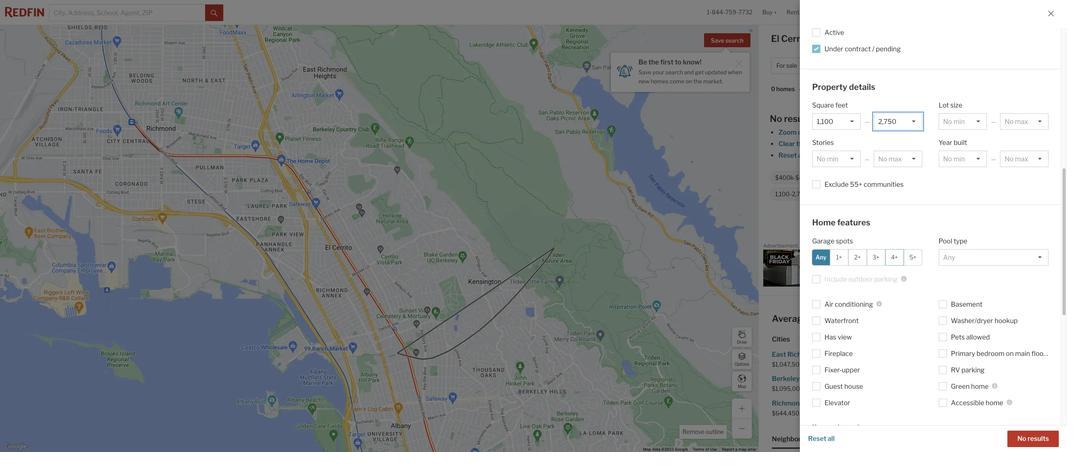 Task type: locate. For each thing, give the bounding box(es) containing it.
of right one
[[872, 152, 879, 160]]

1 horizontal spatial 4+
[[891, 254, 898, 261]]

homes left guest in the right bottom of the page
[[801, 375, 822, 383]]

map down options
[[738, 384, 746, 389]]

terms of use
[[693, 448, 717, 452]]

no results inside button
[[1018, 435, 1049, 443]]

kensington
[[913, 375, 949, 383]]

sale right the for
[[787, 62, 797, 69]]

include
[[825, 276, 847, 283]]

report left a
[[722, 448, 734, 452]]

search down 759-
[[726, 37, 744, 44]]

include outdoor parking
[[825, 276, 898, 283]]

report
[[1045, 245, 1057, 249], [722, 448, 734, 452]]

0 horizontal spatial map
[[643, 448, 651, 452]]

1 horizontal spatial /
[[967, 62, 969, 69]]

0 vertical spatial all
[[798, 152, 805, 160]]

property
[[812, 82, 848, 92]]

pool
[[939, 237, 953, 245]]

1-844-759-7732
[[707, 9, 753, 16]]

0 vertical spatial reset
[[779, 152, 797, 160]]

map region
[[0, 0, 812, 453]]

5
[[1043, 62, 1046, 69]]

0 vertical spatial to
[[675, 58, 682, 66]]

homes inside east richmond heights homes for sale $1,047,500
[[847, 351, 868, 359]]

0 vertical spatial richmond
[[788, 351, 819, 359]]

reset down keyword
[[808, 435, 827, 443]]

be the first to know!
[[639, 58, 702, 66]]

el up the for
[[771, 33, 780, 44]]

home right accessible
[[986, 399, 1004, 407]]

air
[[825, 301, 834, 309]]

0 vertical spatial $400k-$4.5m
[[822, 62, 861, 69]]

map left the data
[[643, 448, 651, 452]]

use
[[710, 448, 717, 452]]

upper
[[842, 367, 860, 374]]

1 vertical spatial reset
[[808, 435, 827, 443]]

draw
[[737, 340, 747, 345]]

view
[[838, 334, 852, 341]]

1 vertical spatial ca
[[930, 314, 943, 324]]

0 vertical spatial on
[[686, 78, 692, 85]]

map
[[808, 140, 822, 148], [739, 448, 747, 452]]

$644,450
[[772, 410, 800, 417]]

sale inside for sale "button"
[[787, 62, 797, 69]]

0 vertical spatial save
[[711, 37, 724, 44]]

of left use
[[706, 448, 709, 452]]

1 vertical spatial results
[[1028, 435, 1049, 443]]

your inside 'zoom out clear the map boundary reset all filters or remove one of your filters below to see more homes'
[[880, 152, 894, 160]]

richmond inside richmond homes for sale $644,450
[[772, 400, 804, 408]]

1 horizontal spatial map
[[738, 384, 746, 389]]

0 vertical spatial no results
[[770, 113, 814, 124]]

map right a
[[739, 448, 747, 452]]

primary
[[951, 350, 975, 358]]

1 vertical spatial •
[[799, 86, 801, 93]]

$1,849,000
[[913, 386, 945, 393]]

reset inside 'button'
[[808, 435, 827, 443]]

parking
[[875, 276, 898, 283], [962, 367, 985, 374]]

all
[[798, 152, 805, 160], [828, 435, 835, 443]]

4+ left baths
[[878, 174, 885, 181]]

0 horizontal spatial parking
[[875, 276, 898, 283]]

1 horizontal spatial $400k-
[[822, 62, 843, 69]]

sale right accessible
[[991, 400, 1003, 408]]

1-
[[707, 9, 712, 16]]

built
[[954, 139, 967, 147]]

homes right more on the right of the page
[[972, 152, 993, 160]]

3+
[[873, 254, 880, 261]]

all down clear the map boundary 'button' in the top right of the page
[[798, 152, 805, 160]]

1 vertical spatial cerrito,
[[896, 314, 928, 324]]

save inside save your search and get updated when new homes come on the market.
[[639, 69, 652, 76]]

save
[[711, 37, 724, 44], [639, 69, 652, 76]]

1 vertical spatial all
[[828, 435, 835, 443]]

studio+ inside button
[[945, 62, 966, 69]]

0 horizontal spatial studio+
[[836, 174, 856, 181]]

all down keyword
[[828, 435, 835, 443]]

sale inside the kensington homes for sale $1,849,000
[[983, 375, 995, 383]]

for
[[777, 62, 785, 69]]

/ left pending
[[873, 45, 875, 53]]

0 horizontal spatial search
[[666, 69, 683, 76]]

market.
[[704, 78, 723, 85]]

filters left "below"
[[895, 152, 913, 160]]

0 horizontal spatial /
[[873, 45, 875, 53]]

search for save search
[[726, 37, 744, 44]]

el cerrito, ca homes for sale
[[771, 33, 896, 44]]

to left see
[[934, 152, 941, 160]]

on left main
[[1006, 350, 1014, 358]]

search inside save search button
[[726, 37, 744, 44]]

sale down cities heading
[[879, 351, 892, 359]]

2 vertical spatial the
[[797, 140, 807, 148]]

filters down clear the map boundary 'button' in the top right of the page
[[807, 152, 825, 160]]

• left sort
[[799, 86, 801, 93]]

$400k-$4.5m down under
[[822, 62, 861, 69]]

4+
[[970, 62, 977, 69], [878, 174, 885, 181], [891, 254, 898, 261]]

2+ radio
[[849, 249, 867, 266]]

parking up green home
[[962, 367, 985, 374]]

ca up under
[[816, 33, 829, 44]]

the
[[649, 58, 659, 66], [694, 78, 702, 85], [797, 140, 807, 148]]

to
[[675, 58, 682, 66], [934, 152, 941, 160]]

updated
[[705, 69, 727, 76]]

ft.
[[818, 191, 824, 198]]

boundary
[[823, 140, 852, 148]]

0 horizontal spatial report
[[722, 448, 734, 452]]

communities
[[864, 181, 904, 189]]

©2023
[[662, 448, 674, 452]]

accessible
[[951, 399, 985, 407]]

$400k- up 1,100-
[[775, 174, 796, 181]]

one
[[859, 152, 871, 160]]

1 horizontal spatial to
[[934, 152, 941, 160]]

to right first
[[675, 58, 682, 66]]

1 vertical spatial the
[[694, 78, 702, 85]]

studio+ left ba
[[945, 62, 966, 69]]

1 horizontal spatial reset
[[808, 435, 827, 443]]

zip codes
[[834, 436, 864, 444]]

• for homes
[[799, 86, 801, 93]]

4+ for 4+ baths
[[878, 174, 885, 181]]

2 vertical spatial home
[[986, 399, 1004, 407]]

option group
[[812, 249, 922, 266]]

1 horizontal spatial your
[[880, 152, 894, 160]]

zip
[[834, 436, 843, 444]]

cerrito, up cities heading
[[896, 314, 928, 324]]

green home
[[951, 383, 989, 391]]

allowed
[[967, 334, 990, 341]]

0 vertical spatial of
[[872, 152, 879, 160]]

0 horizontal spatial $400k-
[[775, 174, 796, 181]]

report left ad
[[1045, 245, 1057, 249]]

0 horizontal spatial map
[[739, 448, 747, 452]]

for right fireplace
[[869, 351, 878, 359]]

advertisement
[[764, 243, 798, 249]]

0 vertical spatial cerrito,
[[781, 33, 814, 44]]

0 vertical spatial $4.5m
[[843, 62, 861, 69]]

0 vertical spatial your
[[653, 69, 664, 76]]

1 vertical spatial search
[[666, 69, 683, 76]]

1 horizontal spatial save
[[711, 37, 724, 44]]

the inside 'zoom out clear the map boundary reset all filters or remove one of your filters below to see more homes'
[[797, 140, 807, 148]]

1 horizontal spatial of
[[872, 152, 879, 160]]

4+ left 5+
[[891, 254, 898, 261]]

0 vertical spatial /
[[873, 45, 875, 53]]

0 vertical spatial •
[[1039, 62, 1041, 69]]

0 horizontal spatial save
[[639, 69, 652, 76]]

0 vertical spatial report
[[1045, 245, 1057, 249]]

sale inside homes for sale $629,000
[[969, 351, 981, 359]]

map inside 'zoom out clear the map boundary reset all filters or remove one of your filters below to see more homes'
[[808, 140, 822, 148]]

0 vertical spatial map
[[738, 384, 746, 389]]

• inside button
[[1039, 62, 1041, 69]]

1 horizontal spatial all
[[828, 435, 835, 443]]

come
[[670, 78, 685, 85]]

sale down rv parking
[[983, 375, 995, 383]]

homes
[[651, 78, 669, 85], [777, 86, 795, 93], [972, 152, 993, 160], [847, 351, 868, 359], [936, 351, 957, 359], [801, 375, 822, 383], [950, 375, 971, 383], [805, 400, 826, 408], [958, 400, 979, 408]]

for down the fixer-
[[824, 375, 833, 383]]

has
[[825, 334, 837, 341]]

0 horizontal spatial $400k-$4.5m
[[775, 174, 813, 181]]

save up new on the right of page
[[639, 69, 652, 76]]

1,100-
[[775, 191, 792, 198]]

1 horizontal spatial search
[[726, 37, 744, 44]]

2 vertical spatial 4+
[[891, 254, 898, 261]]

1 vertical spatial /
[[967, 62, 969, 69]]

1 horizontal spatial report
[[1045, 245, 1057, 249]]

results inside button
[[1028, 435, 1049, 443]]

map down out
[[808, 140, 822, 148]]

list box
[[812, 113, 861, 130], [874, 113, 922, 130], [939, 113, 987, 130], [1000, 113, 1049, 130], [812, 151, 861, 167], [874, 151, 922, 167], [939, 151, 987, 167], [1000, 151, 1049, 167], [939, 249, 1049, 266]]

1 horizontal spatial studio+
[[945, 62, 966, 69]]

for inside east richmond heights homes for sale $1,047,500
[[869, 351, 878, 359]]

washer/dryer
[[951, 317, 993, 325]]

4+ for 4+ radio
[[891, 254, 898, 261]]

homes inside richmond homes for sale $644,450
[[805, 400, 826, 408]]

1 vertical spatial no
[[1018, 435, 1027, 443]]

primary bedroom on main floor
[[951, 350, 1046, 358]]

2 horizontal spatial the
[[797, 140, 807, 148]]

your down first
[[653, 69, 664, 76]]

on
[[686, 78, 692, 85], [1006, 350, 1014, 358]]

/ left ba
[[967, 62, 969, 69]]

0 vertical spatial home
[[810, 314, 834, 324]]

$400k-$4.5m up 1,100-2,750 sq. ft.
[[775, 174, 813, 181]]

— for square feet
[[865, 118, 870, 125]]

richmond up $1,047,500
[[788, 351, 819, 359]]

0 horizontal spatial on
[[686, 78, 692, 85]]

el right the "near"
[[886, 314, 894, 324]]

active
[[825, 29, 844, 36]]

home down air
[[810, 314, 834, 324]]

save down "844-"
[[711, 37, 724, 44]]

0 horizontal spatial ca
[[816, 33, 829, 44]]

1 horizontal spatial $400k-$4.5m
[[822, 62, 861, 69]]

all inside 'button'
[[828, 435, 835, 443]]

ca up cities heading
[[930, 314, 943, 324]]

$400k-$4.5m button
[[816, 58, 871, 74]]

pets
[[951, 334, 965, 341]]

search up come
[[666, 69, 683, 76]]

home for accessible
[[986, 399, 1004, 407]]

e.g. office, balcony, modern text field
[[816, 440, 919, 448]]

0 horizontal spatial all
[[798, 152, 805, 160]]

filters inside button
[[1022, 62, 1038, 69]]

0 vertical spatial $400k-
[[822, 62, 843, 69]]

homes down rv
[[950, 375, 971, 383]]

1 vertical spatial home
[[971, 383, 989, 391]]

contract
[[845, 45, 871, 53]]

1 vertical spatial studio+
[[836, 174, 856, 181]]

homes down berkeley homes for sale $1,095,000
[[805, 400, 826, 408]]

0 vertical spatial search
[[726, 37, 744, 44]]

richmond up $644,450
[[772, 400, 804, 408]]

2 vertical spatial search
[[841, 424, 862, 432]]

0 vertical spatial ca
[[816, 33, 829, 44]]

$4.5m up 2,750
[[796, 174, 813, 181]]

• inside 0 homes •
[[799, 86, 801, 93]]

$400k-$4.5m
[[822, 62, 861, 69], [775, 174, 813, 181]]

• left 5
[[1039, 62, 1041, 69]]

0 horizontal spatial to
[[675, 58, 682, 66]]

for inside the kensington homes for sale $1,849,000
[[973, 375, 982, 383]]

the down get
[[694, 78, 702, 85]]

0 vertical spatial results
[[784, 113, 814, 124]]

cerrito, up for sale "button"
[[781, 33, 814, 44]]

report inside button
[[1045, 245, 1057, 249]]

parking down 4+ radio
[[875, 276, 898, 283]]

0 vertical spatial el
[[771, 33, 780, 44]]

washer/dryer hookup
[[951, 317, 1018, 325]]

1,100-2,750 sq. ft.
[[775, 191, 824, 198]]

1 horizontal spatial parking
[[962, 367, 985, 374]]

remove
[[835, 152, 858, 160]]

report for report ad
[[1045, 245, 1057, 249]]

0 vertical spatial studio+
[[945, 62, 966, 69]]

reset all filters button
[[778, 152, 825, 160]]

4+ left ba
[[970, 62, 977, 69]]

any
[[816, 254, 827, 261]]

richmond homes for sale $644,450
[[772, 400, 850, 417]]

for inside homes for sale $629,000
[[959, 351, 968, 359]]

0 vertical spatial 4+
[[970, 62, 977, 69]]

search up zip codes
[[841, 424, 862, 432]]

for down guest in the right bottom of the page
[[828, 400, 836, 408]]

the up reset all filters button
[[797, 140, 807, 148]]

1 vertical spatial map
[[643, 448, 651, 452]]

save inside save search button
[[711, 37, 724, 44]]

$4.5m down contract
[[843, 62, 861, 69]]

garage
[[812, 237, 835, 245]]

0 horizontal spatial •
[[799, 86, 801, 93]]

0 horizontal spatial no
[[770, 113, 782, 124]]

— for lot size
[[991, 118, 996, 125]]

sale down fixer-upper
[[834, 375, 846, 383]]

filters right all in the top of the page
[[1022, 62, 1038, 69]]

homes right 0
[[777, 86, 795, 93]]

home up accessible home
[[971, 383, 989, 391]]

2 horizontal spatial filters
[[1022, 62, 1038, 69]]

1 horizontal spatial $4.5m
[[843, 62, 861, 69]]

0 horizontal spatial 4+
[[878, 174, 885, 181]]

on down and
[[686, 78, 692, 85]]

reset down clear
[[779, 152, 797, 160]]

terms of use link
[[693, 448, 717, 452]]

1 vertical spatial to
[[934, 152, 941, 160]]

1 vertical spatial no results
[[1018, 435, 1049, 443]]

sale inside berkeley homes for sale $1,095,000
[[834, 375, 846, 383]]

homes
[[831, 33, 861, 44]]

studio+ for studio+ / 4+ ba
[[945, 62, 966, 69]]

0 vertical spatial no
[[770, 113, 782, 124]]

homes right new on the right of page
[[651, 78, 669, 85]]

City, Address, School, Agent, ZIP search field
[[49, 5, 205, 21]]

sale down guest house
[[838, 400, 850, 408]]

1 horizontal spatial the
[[694, 78, 702, 85]]

1 horizontal spatial no results
[[1018, 435, 1049, 443]]

2 horizontal spatial 4+
[[970, 62, 977, 69]]

home for green
[[971, 383, 989, 391]]

el
[[771, 33, 780, 44], [886, 314, 894, 324]]

your right one
[[880, 152, 894, 160]]

options
[[735, 362, 750, 367]]

1+ radio
[[830, 249, 849, 266]]

spots
[[836, 237, 853, 245]]

size
[[951, 102, 963, 109]]

zoom out button
[[778, 129, 809, 137]]

studio+ down remove
[[836, 174, 856, 181]]

$400k- down under
[[822, 62, 843, 69]]

land
[[913, 62, 927, 69]]

1 vertical spatial of
[[706, 448, 709, 452]]

reset
[[779, 152, 797, 160], [808, 435, 827, 443]]

green
[[951, 383, 970, 391]]

1 horizontal spatial map
[[808, 140, 822, 148]]

1 horizontal spatial filters
[[895, 152, 913, 160]]

outline
[[706, 429, 724, 436]]

to inside dialog
[[675, 58, 682, 66]]

1 horizontal spatial el
[[886, 314, 894, 324]]

homes up rv
[[936, 351, 957, 359]]

save your search and get updated when new homes come on the market.
[[639, 69, 742, 85]]

1 vertical spatial report
[[722, 448, 734, 452]]

for down rv parking
[[973, 375, 982, 383]]

3+ radio
[[867, 249, 886, 266]]

average home prices near el cerrito, ca
[[772, 314, 943, 324]]

filters
[[1022, 62, 1038, 69], [807, 152, 825, 160], [895, 152, 913, 160]]

results
[[784, 113, 814, 124], [1028, 435, 1049, 443]]

homes inside 'zoom out clear the map boundary reset all filters or remove one of your filters below to see more homes'
[[972, 152, 993, 160]]

the right "be"
[[649, 58, 659, 66]]

0 vertical spatial map
[[808, 140, 822, 148]]

year
[[939, 139, 953, 147]]

reset inside 'zoom out clear the map boundary reset all filters or remove one of your filters below to see more homes'
[[779, 152, 797, 160]]

homes up upper
[[847, 351, 868, 359]]

your inside save your search and get updated when new homes come on the market.
[[653, 69, 664, 76]]

1 vertical spatial $4.5m
[[796, 174, 813, 181]]

sale up rv parking
[[969, 351, 981, 359]]

the inside save your search and get updated when new homes come on the market.
[[694, 78, 702, 85]]

1 horizontal spatial results
[[1028, 435, 1049, 443]]

homes inside homes for sale $629,000
[[936, 351, 957, 359]]

map inside button
[[738, 384, 746, 389]]

for inside richmond homes for sale $644,450
[[828, 400, 836, 408]]

for up rv parking
[[959, 351, 968, 359]]

conditioning
[[835, 301, 873, 309]]

lot size
[[939, 102, 963, 109]]

Any radio
[[812, 249, 831, 266]]

berkeley
[[772, 375, 800, 383]]

4+ inside 4+ radio
[[891, 254, 898, 261]]



Task type: vqa. For each thing, say whether or not it's contained in the screenshot.
Down inside the the Down payment assistance View down payment assistance programs for this home.
no



Task type: describe. For each thing, give the bounding box(es) containing it.
sq.
[[809, 191, 817, 198]]

details
[[849, 82, 876, 92]]

1 vertical spatial parking
[[962, 367, 985, 374]]

new
[[639, 78, 650, 85]]

all filters • 5 button
[[998, 58, 1052, 74]]

keyword search
[[812, 424, 862, 432]]

home
[[812, 218, 836, 228]]

$1,047,500
[[772, 361, 804, 368]]

remove outline
[[683, 429, 724, 436]]

save for save search
[[711, 37, 724, 44]]

pending
[[876, 45, 901, 53]]

zip codes element
[[834, 429, 864, 449]]

55+
[[850, 181, 863, 189]]

1 horizontal spatial ca
[[930, 314, 943, 324]]

studio+ for studio+
[[836, 174, 856, 181]]

be
[[639, 58, 647, 66]]

richmond inside east richmond heights homes for sale $1,047,500
[[788, 351, 819, 359]]

bedroom
[[977, 350, 1005, 358]]

no results button
[[1008, 431, 1059, 448]]

features
[[838, 218, 871, 228]]

square
[[812, 102, 834, 109]]

google image
[[2, 442, 29, 453]]

0 horizontal spatial el
[[771, 33, 780, 44]]

• for filters
[[1039, 62, 1041, 69]]

1 vertical spatial on
[[1006, 350, 1014, 358]]

guest house
[[825, 383, 863, 391]]

map for map
[[738, 384, 746, 389]]

homes inside berkeley homes for sale $1,095,000
[[801, 375, 822, 383]]

year built
[[939, 139, 967, 147]]

townhouse, land
[[879, 62, 927, 69]]

get
[[695, 69, 704, 76]]

sale inside richmond homes for sale $644,450
[[838, 400, 850, 408]]

below
[[914, 152, 933, 160]]

759-
[[725, 9, 739, 16]]

homes inside save your search and get updated when new homes come on the market.
[[651, 78, 669, 85]]

map for map data ©2023 google
[[643, 448, 651, 452]]

0 horizontal spatial $4.5m
[[796, 174, 813, 181]]

neighborhoods
[[772, 436, 821, 444]]

report a map error
[[722, 448, 757, 452]]

a
[[735, 448, 738, 452]]

when
[[728, 69, 742, 76]]

ad region
[[764, 250, 1063, 287]]

0 vertical spatial the
[[649, 58, 659, 66]]

all inside 'zoom out clear the map boundary reset all filters or remove one of your filters below to see more homes'
[[798, 152, 805, 160]]

option group containing any
[[812, 249, 922, 266]]

clear the map boundary button
[[778, 140, 853, 148]]

guest
[[825, 383, 843, 391]]

1 vertical spatial el
[[886, 314, 894, 324]]

4+ inside the studio+ / 4+ ba button
[[970, 62, 977, 69]]

fireplace
[[825, 350, 853, 358]]

redfin
[[866, 220, 886, 227]]

for inside berkeley homes for sale $1,095,000
[[824, 375, 833, 383]]

hookup
[[995, 317, 1018, 325]]

exclude 55+ communities
[[825, 181, 904, 189]]

studio+ / 4+ ba
[[945, 62, 985, 69]]

clear
[[779, 140, 795, 148]]

homes inside the kensington homes for sale $1,849,000
[[950, 375, 971, 383]]

$400k-$4.5m inside button
[[822, 62, 861, 69]]

neighborhoods element
[[772, 429, 821, 449]]

basement
[[951, 301, 983, 309]]

report for report a map error
[[722, 448, 734, 452]]

under contract / pending
[[825, 45, 901, 53]]

1+
[[836, 254, 842, 261]]

fixer-upper
[[825, 367, 860, 374]]

first
[[661, 58, 674, 66]]

zoom
[[779, 129, 797, 137]]

homes inside 0 homes •
[[777, 86, 795, 93]]

draw button
[[732, 327, 752, 348]]

5+ radio
[[904, 249, 922, 266]]

out
[[798, 129, 809, 137]]

0 homes •
[[771, 86, 801, 93]]

4+ baths
[[878, 174, 902, 181]]

save for save your search and get updated when new homes come on the market.
[[639, 69, 652, 76]]

0 horizontal spatial no results
[[770, 113, 814, 124]]

redfin link
[[866, 220, 886, 227]]

save search
[[711, 37, 744, 44]]

0 horizontal spatial filters
[[807, 152, 825, 160]]

san francisco homes for sale
[[913, 400, 1003, 408]]

sort :
[[805, 86, 819, 93]]

under
[[825, 45, 844, 53]]

remove
[[683, 429, 705, 436]]

cities heading
[[772, 336, 1054, 345]]

remove outline button
[[680, 426, 727, 440]]

:
[[817, 86, 819, 93]]

report a map error link
[[722, 448, 757, 452]]

sale
[[878, 33, 896, 44]]

studio+ / 4+ ba button
[[939, 58, 995, 74]]

for up under contract / pending
[[863, 33, 876, 44]]

home features
[[812, 218, 871, 228]]

for down green home
[[980, 400, 989, 408]]

1 vertical spatial $400k-
[[775, 174, 796, 181]]

fixer-
[[825, 367, 842, 374]]

1-844-759-7732 link
[[707, 9, 753, 16]]

— for stories
[[865, 156, 870, 163]]

near
[[865, 314, 884, 324]]

all filters • 5
[[1013, 62, 1046, 69]]

or
[[827, 152, 833, 160]]

map data ©2023 google
[[643, 448, 688, 452]]

homes for sale link
[[913, 349, 1049, 361]]

— for year built
[[991, 156, 996, 163]]

elevator
[[825, 399, 850, 407]]

more
[[955, 152, 971, 160]]

search for keyword search
[[841, 424, 862, 432]]

outdoor
[[849, 276, 873, 283]]

0 horizontal spatial cerrito,
[[781, 33, 814, 44]]

1 vertical spatial map
[[739, 448, 747, 452]]

$1,095,000
[[772, 386, 804, 393]]

homes down green home
[[958, 400, 979, 408]]

$400k- inside button
[[822, 62, 843, 69]]

0 horizontal spatial of
[[706, 448, 709, 452]]

0 vertical spatial parking
[[875, 276, 898, 283]]

submit search image
[[211, 10, 218, 16]]

on inside save your search and get updated when new homes come on the market.
[[686, 78, 692, 85]]

of inside 'zoom out clear the map boundary reset all filters or remove one of your filters below to see more homes'
[[872, 152, 879, 160]]

rv parking
[[951, 367, 985, 374]]

report ad button
[[1045, 245, 1063, 251]]

no inside button
[[1018, 435, 1027, 443]]

home for average
[[810, 314, 834, 324]]

heights
[[821, 351, 845, 359]]

recommended
[[820, 86, 861, 93]]

/ inside button
[[967, 62, 969, 69]]

search inside save your search and get updated when new homes come on the market.
[[666, 69, 683, 76]]

feet
[[836, 102, 848, 109]]

prices
[[836, 314, 863, 324]]

sale inside east richmond heights homes for sale $1,047,500
[[879, 351, 892, 359]]

$4.5m inside button
[[843, 62, 861, 69]]

be the first to know! dialog
[[611, 48, 750, 92]]

has view
[[825, 334, 852, 341]]

5+
[[910, 254, 917, 261]]

baths
[[887, 174, 902, 181]]

floor
[[1032, 350, 1046, 358]]

4+ radio
[[886, 249, 904, 266]]

kensington homes for sale $1,849,000
[[913, 375, 995, 393]]

to inside 'zoom out clear the map boundary reset all filters or remove one of your filters below to see more homes'
[[934, 152, 941, 160]]



